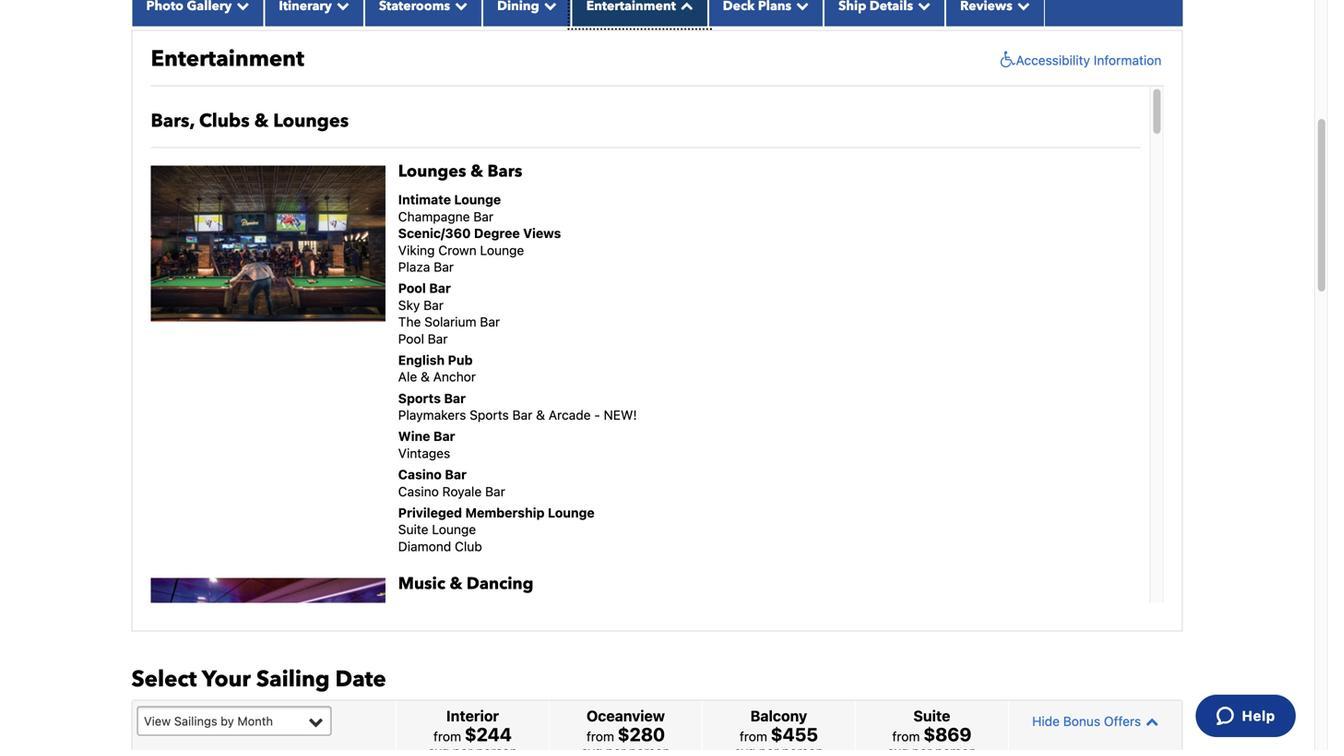 Task type: describe. For each thing, give the bounding box(es) containing it.
music
[[398, 573, 445, 595]]

the
[[398, 314, 421, 329]]

chevron up image inside hide bonus offers link
[[1141, 715, 1159, 728]]

viking
[[398, 242, 435, 258]]

oceanview
[[587, 707, 665, 724]]

1 pool from the top
[[398, 281, 426, 296]]

bar down solarium in the top of the page
[[428, 331, 448, 346]]

bar left arcade
[[513, 407, 533, 423]]

ale
[[398, 369, 417, 384]]

royale
[[442, 484, 482, 499]]

lounge up club
[[432, 522, 476, 537]]

& left bars
[[470, 160, 483, 182]]

intimate
[[398, 192, 451, 207]]

4 chevron down image from the left
[[913, 0, 931, 12]]

select
[[131, 664, 197, 695]]

bar up degree
[[474, 209, 494, 224]]

bar up royale
[[445, 467, 467, 482]]

from $455
[[740, 723, 818, 745]]

date
[[335, 664, 386, 695]]

champagne
[[398, 209, 470, 224]]

bars
[[488, 160, 522, 182]]

accessibility information link
[[996, 51, 1162, 69]]

from $869
[[893, 723, 972, 745]]

2 pool from the top
[[398, 331, 424, 346]]

hide bonus offers
[[1033, 713, 1141, 729]]

your
[[202, 664, 251, 695]]

club
[[455, 539, 482, 554]]

pub
[[448, 352, 473, 368]]

from $280
[[587, 723, 665, 745]]

1 chevron down image from the left
[[232, 0, 249, 12]]

bar down crown on the left of the page
[[434, 259, 454, 274]]

& right clubs on the top of the page
[[254, 108, 269, 134]]

1 horizontal spatial sports
[[470, 407, 509, 423]]

bars, clubs & lounges
[[151, 108, 349, 134]]

suite inside intimate lounge champagne bar scenic/360 degree views viking crown lounge plaza bar pool bar sky bar the solarium bar pool bar english pub ale & anchor sports bar playmakers sports bar & arcade - new! wine bar vintages casino bar casino royale bar privileged membership lounge suite lounge diamond club
[[398, 522, 429, 537]]

3 chevron down image from the left
[[539, 0, 557, 12]]

& down english
[[421, 369, 430, 384]]

from for $244
[[434, 729, 461, 744]]

views
[[523, 226, 561, 241]]

sky
[[398, 297, 420, 313]]

1 casino from the top
[[398, 467, 442, 482]]

english
[[398, 352, 445, 368]]

plaza
[[398, 259, 430, 274]]

0 vertical spatial chevron up image
[[676, 0, 694, 12]]

solarium
[[425, 314, 477, 329]]

music & dancing
[[398, 573, 534, 595]]

privileged
[[398, 505, 462, 520]]

0 vertical spatial sports
[[398, 391, 441, 406]]

arcade
[[549, 407, 591, 423]]

0 vertical spatial lounges
[[273, 108, 349, 134]]

offers
[[1104, 713, 1141, 729]]

degree
[[474, 226, 520, 241]]

sailings
[[174, 714, 217, 728]]

2 chevron down image from the left
[[792, 0, 809, 12]]

by
[[221, 714, 234, 728]]

information
[[1094, 52, 1162, 68]]



Task type: vqa. For each thing, say whether or not it's contained in the screenshot.
of
no



Task type: locate. For each thing, give the bounding box(es) containing it.
scenic/360
[[398, 226, 471, 241]]

$455
[[771, 723, 818, 745]]

from inside from $244
[[434, 729, 461, 744]]

1 vertical spatial casino
[[398, 484, 439, 499]]

bar up membership in the left of the page
[[485, 484, 505, 499]]

0 horizontal spatial chevron up image
[[676, 0, 694, 12]]

1 vertical spatial chevron up image
[[1141, 715, 1159, 728]]

from down interior
[[434, 729, 461, 744]]

$869
[[924, 723, 972, 745]]

lounge
[[454, 192, 501, 207], [480, 242, 524, 258], [548, 505, 595, 520], [432, 522, 476, 537]]

membership
[[465, 505, 545, 520]]

pool
[[398, 281, 426, 296], [398, 331, 424, 346]]

accessibility
[[1016, 52, 1091, 68]]

chevron down image
[[332, 0, 350, 12], [450, 0, 468, 12], [539, 0, 557, 12], [913, 0, 931, 12]]

3 from from the left
[[740, 729, 768, 744]]

from for $455
[[740, 729, 768, 744]]

0 horizontal spatial suite
[[398, 522, 429, 537]]

month
[[237, 714, 273, 728]]

from for $280
[[587, 729, 614, 744]]

from $244
[[434, 723, 512, 745]]

sports down 'anchor'
[[470, 407, 509, 423]]

-
[[594, 407, 600, 423]]

lounges up intimate on the left of page
[[398, 160, 466, 182]]

from left '$869'
[[893, 729, 920, 744]]

bar down 'anchor'
[[444, 391, 466, 406]]

vintages
[[398, 446, 450, 461]]

bars,
[[151, 108, 195, 134]]

from inside from $280
[[587, 729, 614, 744]]

$244
[[465, 723, 512, 745]]

anchor
[[433, 369, 476, 384]]

sports
[[398, 391, 441, 406], [470, 407, 509, 423]]

casino up privileged
[[398, 484, 439, 499]]

1 vertical spatial suite
[[914, 707, 951, 724]]

1 vertical spatial lounges
[[398, 160, 466, 182]]

sailing
[[256, 664, 330, 695]]

hide
[[1033, 713, 1060, 729]]

lounge right membership in the left of the page
[[548, 505, 595, 520]]

1 vertical spatial pool
[[398, 331, 424, 346]]

from down the oceanview
[[587, 729, 614, 744]]

pool up sky
[[398, 281, 426, 296]]

& left arcade
[[536, 407, 545, 423]]

sports up playmakers on the bottom of the page
[[398, 391, 441, 406]]

lounge down degree
[[480, 242, 524, 258]]

1 horizontal spatial lounges
[[398, 160, 466, 182]]

hide bonus offers link
[[1014, 705, 1178, 737]]

wheelchair image
[[996, 51, 1016, 69]]

0 horizontal spatial chevron down image
[[232, 0, 249, 12]]

bar down playmakers on the bottom of the page
[[434, 429, 455, 444]]

entertainment
[[151, 44, 304, 74]]

casino down vintages
[[398, 467, 442, 482]]

0 vertical spatial casino
[[398, 467, 442, 482]]

view sailings by month
[[144, 714, 273, 728]]

from down balcony
[[740, 729, 768, 744]]

1 horizontal spatial suite
[[914, 707, 951, 724]]

playmakers
[[398, 407, 466, 423]]

1 from from the left
[[434, 729, 461, 744]]

interior
[[446, 707, 499, 724]]

view
[[144, 714, 171, 728]]

0 horizontal spatial lounges
[[273, 108, 349, 134]]

suite
[[398, 522, 429, 537], [914, 707, 951, 724]]

select your sailing date
[[131, 664, 386, 695]]

bonus
[[1064, 713, 1101, 729]]

lounges right clubs on the top of the page
[[273, 108, 349, 134]]

from inside the from $869
[[893, 729, 920, 744]]

bar down plaza on the left
[[429, 281, 451, 296]]

1 horizontal spatial chevron down image
[[792, 0, 809, 12]]

0 horizontal spatial sports
[[398, 391, 441, 406]]

2 horizontal spatial chevron down image
[[1013, 0, 1030, 12]]

4 from from the left
[[893, 729, 920, 744]]

from
[[434, 729, 461, 744], [587, 729, 614, 744], [740, 729, 768, 744], [893, 729, 920, 744]]

clubs
[[199, 108, 250, 134]]

cruise information element
[[131, 0, 1183, 750]]

bar
[[474, 209, 494, 224], [434, 259, 454, 274], [429, 281, 451, 296], [424, 297, 444, 313], [480, 314, 500, 329], [428, 331, 448, 346], [444, 391, 466, 406], [513, 407, 533, 423], [434, 429, 455, 444], [445, 467, 467, 482], [485, 484, 505, 499]]

chevron down image
[[232, 0, 249, 12], [792, 0, 809, 12], [1013, 0, 1030, 12]]

chevron up image
[[676, 0, 694, 12], [1141, 715, 1159, 728]]

0 vertical spatial pool
[[398, 281, 426, 296]]

1 vertical spatial sports
[[470, 407, 509, 423]]

from inside from $455
[[740, 729, 768, 744]]

1 horizontal spatial chevron up image
[[1141, 715, 1159, 728]]

view sailings by month link
[[137, 706, 332, 736]]

from for $869
[[893, 729, 920, 744]]

new!
[[604, 407, 637, 423]]

wine
[[398, 429, 430, 444]]

lounges & bars
[[398, 160, 522, 182]]

diamond
[[398, 539, 451, 554]]

0 vertical spatial suite
[[398, 522, 429, 537]]

3 chevron down image from the left
[[1013, 0, 1030, 12]]

2 casino from the top
[[398, 484, 439, 499]]

2 from from the left
[[587, 729, 614, 744]]

dancing
[[467, 573, 534, 595]]

accessibility information
[[1016, 52, 1162, 68]]

$280
[[618, 723, 665, 745]]

pool down the
[[398, 331, 424, 346]]

lounges
[[273, 108, 349, 134], [398, 160, 466, 182]]

intimate lounge champagne bar scenic/360 degree views viking crown lounge plaza bar pool bar sky bar the solarium bar pool bar english pub ale & anchor sports bar playmakers sports bar & arcade - new! wine bar vintages casino bar casino royale bar privileged membership lounge suite lounge diamond club
[[398, 192, 637, 554]]

lounge down "lounges & bars" in the top of the page
[[454, 192, 501, 207]]

& right music
[[450, 573, 463, 595]]

&
[[254, 108, 269, 134], [470, 160, 483, 182], [421, 369, 430, 384], [536, 407, 545, 423], [450, 573, 463, 595]]

bar right solarium in the top of the page
[[480, 314, 500, 329]]

casino
[[398, 467, 442, 482], [398, 484, 439, 499]]

crown
[[438, 242, 477, 258]]

1 chevron down image from the left
[[332, 0, 350, 12]]

balcony
[[751, 707, 808, 724]]

2 chevron down image from the left
[[450, 0, 468, 12]]

bar up solarium in the top of the page
[[424, 297, 444, 313]]



